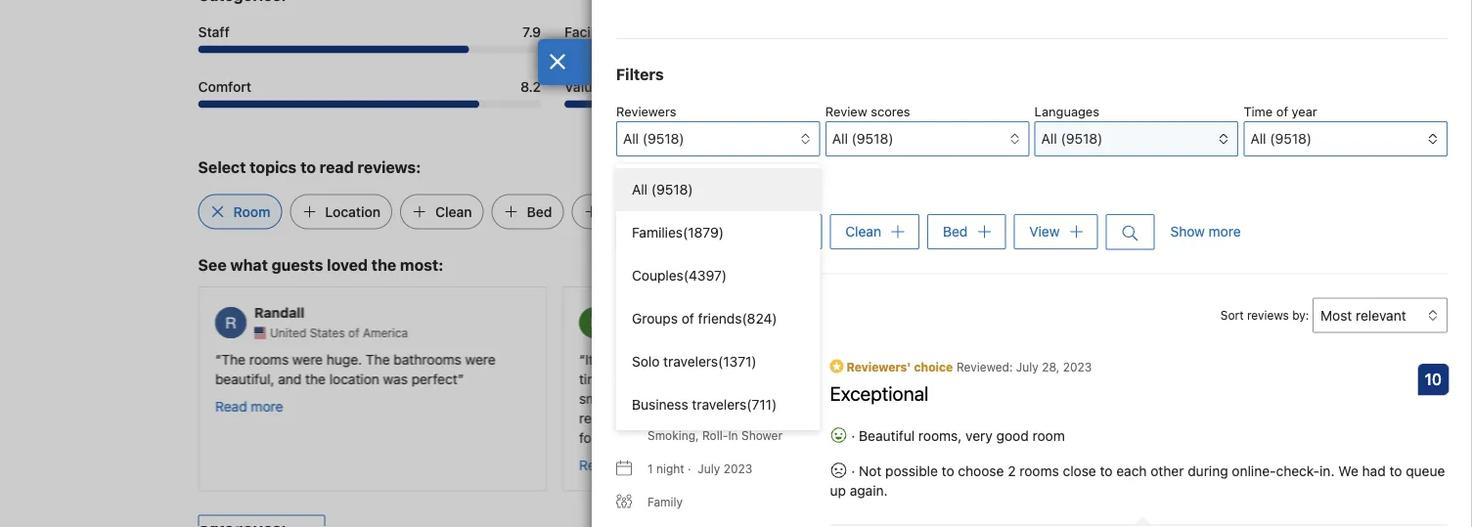 Task type: locate. For each thing, give the bounding box(es) containing it.
room down topics in the top of the page
[[233, 204, 271, 220]]

0 horizontal spatial we
[[696, 391, 714, 407]]

0 vertical spatial we
[[771, 371, 789, 387]]

all (9518) button
[[826, 121, 1030, 157], [1035, 121, 1239, 157], [1244, 121, 1448, 157]]

a left non- at the bottom
[[820, 371, 827, 387]]

0 horizontal spatial select
[[198, 158, 246, 176]]

all (9518) down time of year
[[1251, 131, 1313, 147]]

facilities 7.8 meter
[[565, 45, 908, 53]]

(9518) for review scores
[[852, 131, 894, 147]]

randall
[[254, 305, 304, 321]]

" inside " it was the perfect place for my husbands first time in las vegas! i loved that we had a non- smoking floor and we would definitely recommend this hotel to anyone! close to great food and luxury shopping!
[[579, 351, 585, 368]]

0 horizontal spatial united
[[270, 326, 306, 340]]

time
[[579, 371, 606, 387]]

read more down beautiful,
[[215, 398, 283, 414]]

was for close
[[961, 351, 986, 368]]

shopping!
[[681, 430, 743, 446]]

0 vertical spatial rooms
[[249, 351, 288, 368]]

1 night · july 2023
[[648, 462, 753, 476]]

exceptional
[[830, 382, 929, 405]]

1 vertical spatial had
[[1363, 463, 1387, 479]]

2 vertical spatial and
[[611, 430, 635, 446]]

show more
[[1171, 224, 1242, 240]]

to left read
[[301, 158, 316, 176]]

for inside " it was the perfect place for my husbands first time in las vegas! i loved that we had a non- smoking floor and we would definitely recommend this hotel to anyone! close to great food and luxury shopping!
[[737, 351, 755, 368]]

" down anyone!
[[743, 430, 750, 446]]

july left 28,
[[1017, 360, 1039, 374]]

0 horizontal spatial close
[[990, 351, 1023, 368]]

1 vertical spatial bed
[[943, 224, 968, 240]]

reviews left by:
[[1248, 309, 1290, 322]]

1 vertical spatial i
[[697, 371, 701, 387]]

reviews: right search
[[760, 182, 808, 196]]

of up huge.
[[348, 326, 359, 340]]

" for vegas!
[[743, 430, 750, 446]]

it inside the " it was close to the main things i wanted to see a do.
[[949, 351, 957, 368]]

0 horizontal spatial "
[[215, 351, 221, 368]]

1 vertical spatial loved
[[704, 371, 738, 387]]

1 horizontal spatial more
[[615, 457, 647, 473]]

choose
[[959, 463, 1005, 479]]

select left topics in the top of the page
[[198, 158, 246, 176]]

it up time
[[585, 351, 593, 368]]

(4397)
[[684, 268, 727, 284]]

scored 10 element
[[1419, 364, 1450, 395]]

all (9518) button down location 9.0 meter at right
[[1035, 121, 1239, 157]]

to left "each"
[[1101, 463, 1113, 479]]

in
[[610, 371, 621, 387]]

read
[[215, 398, 247, 414], [579, 457, 611, 473]]

0 horizontal spatial america
[[363, 326, 408, 340]]

to right topic
[[701, 182, 713, 196]]

1 vertical spatial perfect
[[411, 371, 458, 387]]

0 horizontal spatial and
[[278, 371, 301, 387]]

1 horizontal spatial july
[[1017, 360, 1039, 374]]

2 horizontal spatial "
[[961, 371, 967, 387]]

(9518)
[[643, 131, 685, 147], [852, 131, 894, 147], [1061, 131, 1103, 147], [1271, 131, 1313, 147], [652, 182, 694, 198]]

·
[[852, 428, 856, 444], [688, 462, 692, 476], [848, 463, 859, 479]]

a right see
[[1244, 351, 1251, 368]]

2 horizontal spatial was
[[961, 351, 986, 368]]

to left see
[[1201, 351, 1214, 368]]

" for " it was the perfect place for my husbands first time in las vegas! i loved that we had a non- smoking floor and we would definitely recommend this hotel to anyone! close to great food and luxury shopping!
[[579, 351, 585, 368]]

all (9518) inside dropdown button
[[623, 131, 685, 147]]

read more for " the rooms were huge. the bathrooms were beautiful, and the location was perfect
[[215, 398, 283, 414]]

travelers
[[664, 354, 718, 370], [692, 397, 747, 413]]

read
[[320, 158, 354, 176]]

" up beautiful,
[[215, 351, 221, 368]]

the inside the " it was close to the main things i wanted to see a do.
[[1043, 351, 1064, 368]]

(9518) down time of year
[[1271, 131, 1313, 147]]

1 vertical spatial a
[[1244, 351, 1251, 368]]

more down beautiful,
[[250, 398, 283, 414]]

room
[[233, 204, 271, 220], [632, 224, 669, 240]]

the
[[372, 255, 397, 274], [626, 351, 646, 368], [1043, 351, 1064, 368], [305, 371, 325, 387]]

more right show
[[1209, 224, 1242, 240]]

select for select topics to read reviews:
[[198, 158, 246, 176]]

" for perfect
[[458, 371, 464, 387]]

" right 'choice'
[[961, 371, 967, 387]]

0 vertical spatial read more button
[[215, 397, 283, 416]]

we up definitely
[[771, 371, 789, 387]]

2 vertical spatial more
[[615, 457, 647, 473]]

united states of america
[[270, 326, 408, 340]]

for up 'that' at bottom right
[[737, 351, 755, 368]]

1 america from the left
[[363, 326, 408, 340]]

1 vertical spatial read more button
[[579, 456, 647, 475]]

and inside " the rooms were huge. the bathrooms were beautiful, and the location was perfect
[[278, 371, 301, 387]]

bed
[[527, 204, 553, 220], [943, 224, 968, 240]]

it inside " it was the perfect place for my husbands first time in las vegas! i loved that we had a non- smoking floor and we would definitely recommend this hotel to anyone! close to great food and luxury shopping!
[[585, 351, 593, 368]]

all (9518) for review scores
[[833, 131, 894, 147]]

2023 right 28,
[[1064, 360, 1092, 374]]

read down food
[[579, 457, 611, 473]]

1 all (9518) button from the left
[[826, 121, 1030, 157]]

was for the
[[597, 351, 622, 368]]

a inside the " it was close to the main things i wanted to see a do.
[[1244, 351, 1251, 368]]

2 it from the left
[[949, 351, 957, 368]]

clean
[[436, 204, 472, 220], [846, 224, 882, 240]]

1 vertical spatial close
[[1063, 463, 1097, 479]]

1 horizontal spatial loved
[[704, 371, 738, 387]]

(9518) up families (1879)
[[652, 182, 694, 198]]

3 " from the left
[[943, 351, 949, 368]]

8.1
[[1256, 23, 1275, 40]]

united down 'randall'
[[270, 326, 306, 340]]

3 all (9518) button from the left
[[1244, 121, 1448, 157]]

filters
[[617, 65, 664, 84]]

all (9518) down reviewers in the left top of the page
[[623, 131, 685, 147]]

all (9518) for languages
[[1042, 131, 1103, 147]]

" for " the rooms were huge. the bathrooms were beautiful, and the location was perfect
[[215, 351, 221, 368]]

" inside " the rooms were huge. the bathrooms were beautiful, and the location was perfect
[[215, 351, 221, 368]]

we
[[1339, 463, 1359, 479]]

0 horizontal spatial all (9518) button
[[826, 121, 1030, 157]]

1 horizontal spatial all (9518) button
[[1035, 121, 1239, 157]]

8.2
[[521, 78, 541, 94]]

" up time
[[579, 351, 585, 368]]

1 horizontal spatial read more
[[579, 457, 647, 473]]

(9518) down the languages
[[1061, 131, 1103, 147]]

was up the do.
[[961, 351, 986, 368]]

travelers for (1371)
[[664, 354, 718, 370]]

all for review scores
[[833, 131, 848, 147]]

see
[[1218, 351, 1240, 368]]

the inside " the rooms were huge. the bathrooms were beautiful, and the location was perfect
[[305, 371, 325, 387]]

1 the from the left
[[221, 351, 245, 368]]

1 horizontal spatial reviews
[[1248, 309, 1290, 322]]

1 vertical spatial 2023
[[724, 462, 753, 476]]

0 horizontal spatial it
[[585, 351, 593, 368]]

1 horizontal spatial perfect
[[650, 351, 696, 368]]

read more
[[215, 398, 283, 414], [579, 457, 647, 473]]

all down review
[[833, 131, 848, 147]]

(9518) for reviewers
[[643, 131, 685, 147]]

a
[[657, 182, 664, 196], [1244, 351, 1251, 368], [820, 371, 827, 387]]

2 horizontal spatial and
[[669, 391, 692, 407]]

2 all (9518) button from the left
[[1035, 121, 1239, 157]]

1 vertical spatial we
[[696, 391, 714, 407]]

we up hotel
[[696, 391, 714, 407]]

up
[[830, 483, 846, 499]]

select
[[198, 158, 246, 176], [617, 182, 654, 196]]

all (9518) for time of year
[[1251, 131, 1313, 147]]

perfect up vegas!
[[650, 351, 696, 368]]

read more button for it was the perfect place for my husbands first time in las vegas! i loved that we had a non- smoking floor and we would definitely recommend this hotel to anyone! close to great food and luxury shopping!
[[579, 456, 647, 475]]

1 horizontal spatial read
[[579, 457, 611, 473]]

1 horizontal spatial close
[[1063, 463, 1097, 479]]

1 vertical spatial clean
[[846, 224, 882, 240]]

" for do.
[[961, 371, 967, 387]]

0 vertical spatial had
[[792, 371, 816, 387]]

select for select a topic to search reviews:
[[617, 182, 654, 196]]

perfect
[[650, 351, 696, 368], [411, 371, 458, 387]]

room up couples
[[632, 224, 669, 240]]

1 horizontal spatial for
[[737, 351, 755, 368]]

i right the 'things'
[[1144, 351, 1148, 368]]

close
[[990, 351, 1023, 368], [1063, 463, 1097, 479]]

reviewers'
[[847, 360, 912, 374]]

0 horizontal spatial was
[[383, 371, 408, 387]]

0 horizontal spatial states
[[309, 326, 345, 340]]

it up the do.
[[949, 351, 957, 368]]

0 horizontal spatial rooms
[[249, 351, 288, 368]]

loved right "guests"
[[327, 255, 368, 274]]

1 horizontal spatial 2023
[[1064, 360, 1092, 374]]

read more button down beautiful,
[[215, 397, 283, 416]]

a inside " it was the perfect place for my husbands first time in las vegas! i loved that we had a non- smoking floor and we would definitely recommend this hotel to anyone! close to great food and luxury shopping!
[[820, 371, 827, 387]]

close inside 'not possible to choose 2 rooms close to each other during online-check-in. we had to queue up again.'
[[1063, 463, 1097, 479]]

were left huge.
[[292, 351, 323, 368]]

beautiful,
[[215, 371, 274, 387]]

· for ·
[[848, 463, 859, 479]]

all (9518) button for languages
[[1035, 121, 1239, 157]]

all down reviewers in the left top of the page
[[623, 131, 639, 147]]

all (9518) button down scores
[[826, 121, 1030, 157]]

read more down food
[[579, 457, 647, 473]]

read more button for the rooms were huge. the bathrooms were beautiful, and the location was perfect
[[215, 397, 283, 416]]

0 vertical spatial room
[[233, 204, 271, 220]]

groups
[[632, 311, 678, 327]]

were right the bathrooms
[[465, 351, 495, 368]]

all (9518) button for time of year
[[1244, 121, 1448, 157]]

had right we
[[1363, 463, 1387, 479]]

america
[[363, 326, 408, 340], [727, 326, 772, 340]]

rooms inside 'not possible to choose 2 rooms close to each other during online-check-in. we had to queue up again.'
[[1020, 463, 1060, 479]]

7.8
[[889, 23, 908, 40]]

staff
[[198, 23, 230, 40]]

all (9518) down review scores
[[833, 131, 894, 147]]

all (9518) down the languages
[[1042, 131, 1103, 147]]

(711)
[[747, 397, 777, 413]]

states
[[309, 326, 345, 340], [674, 326, 709, 340]]

all down the languages
[[1042, 131, 1058, 147]]

0 horizontal spatial for
[[604, 78, 622, 94]]

states up solo travelers (1371)
[[674, 326, 709, 340]]

all for time of year
[[1251, 131, 1267, 147]]

more left 1
[[615, 457, 647, 473]]

facilities
[[565, 23, 622, 40]]

travelers for (711)
[[692, 397, 747, 413]]

for
[[604, 78, 622, 94], [737, 351, 755, 368]]

sort reviews by:
[[1221, 309, 1310, 322]]

all (9518) up 'families'
[[632, 182, 694, 198]]

2023
[[1064, 360, 1092, 374], [724, 462, 753, 476]]

1 horizontal spatial the
[[365, 351, 390, 368]]

· up again.
[[848, 463, 859, 479]]

things
[[1101, 351, 1140, 368]]

1 vertical spatial read more
[[579, 457, 647, 473]]

wanted
[[1151, 351, 1197, 368]]

" up the do.
[[943, 351, 949, 368]]

was inside " it was the perfect place for my husbands first time in las vegas! i loved that we had a non- smoking floor and we would definitely recommend this hotel to anyone! close to great food and luxury shopping!
[[597, 351, 622, 368]]

2 united from the left
[[634, 326, 670, 340]]

0 horizontal spatial reviews:
[[358, 158, 421, 176]]

was up in
[[597, 351, 622, 368]]

0 horizontal spatial clean
[[436, 204, 472, 220]]

all (9518)
[[623, 131, 685, 147], [833, 131, 894, 147], [1042, 131, 1103, 147], [1251, 131, 1313, 147], [632, 182, 694, 198]]

read for " the rooms were huge. the bathrooms were beautiful, and the location was perfect
[[215, 398, 247, 414]]

1 vertical spatial travelers
[[692, 397, 747, 413]]

united down leon at the left of page
[[634, 326, 670, 340]]

0 horizontal spatial more
[[250, 398, 283, 414]]

to left 28,
[[1027, 351, 1039, 368]]

groups of friends (824)
[[632, 311, 778, 327]]

0 horizontal spatial a
[[657, 182, 664, 196]]

0 horizontal spatial view
[[607, 204, 639, 220]]

0 horizontal spatial perfect
[[411, 371, 458, 387]]

2 states from the left
[[674, 326, 709, 340]]

2 horizontal spatial all (9518) button
[[1244, 121, 1448, 157]]

reviews down (4397) at the left
[[665, 300, 724, 319]]

read down beautiful,
[[215, 398, 247, 414]]

0 horizontal spatial 2023
[[724, 462, 753, 476]]

reviews for sort
[[1248, 309, 1290, 322]]

comfort 8.2 meter
[[198, 100, 541, 108]]

solo travelers (1371)
[[632, 354, 757, 370]]

scores
[[871, 104, 911, 119]]

was down the bathrooms
[[383, 371, 408, 387]]

it for it was close to the main things i wanted to see a do.
[[949, 351, 957, 368]]

1 horizontal spatial rooms
[[1020, 463, 1060, 479]]

was inside the " it was close to the main things i wanted to see a do.
[[961, 351, 986, 368]]

1 horizontal spatial read more button
[[579, 456, 647, 475]]

perfect inside " it was the perfect place for my husbands first time in las vegas! i loved that we had a non- smoking floor and we would definitely recommend this hotel to anyone! close to great food and luxury shopping!
[[650, 351, 696, 368]]

1 horizontal spatial united
[[634, 326, 670, 340]]

· for · beautiful rooms, very good room
[[852, 428, 856, 444]]

(9518) down reviewers in the left top of the page
[[643, 131, 685, 147]]

a left topic
[[657, 182, 664, 196]]

rooms down united states of america icon
[[249, 351, 288, 368]]

see
[[198, 255, 227, 274]]

0 horizontal spatial were
[[292, 351, 323, 368]]

1 horizontal spatial select
[[617, 182, 654, 196]]

1 " from the left
[[215, 351, 221, 368]]

to left queue
[[1390, 463, 1403, 479]]

america up " the rooms were huge. the bathrooms were beautiful, and the location was perfect
[[363, 326, 408, 340]]

the left 'main'
[[1043, 351, 1064, 368]]

couples
[[632, 268, 684, 284]]

the
[[221, 351, 245, 368], [365, 351, 390, 368]]

0 vertical spatial clean
[[436, 204, 472, 220]]

loved inside " it was the perfect place for my husbands first time in las vegas! i loved that we had a non- smoking floor and we would definitely recommend this hotel to anyone! close to great food and luxury shopping!
[[704, 371, 738, 387]]

all
[[623, 131, 639, 147], [833, 131, 848, 147], [1042, 131, 1058, 147], [1251, 131, 1267, 147], [632, 182, 648, 198]]

2023 down shopping!
[[724, 462, 753, 476]]

" down the bathrooms
[[458, 371, 464, 387]]

more for " it was the perfect place for my husbands first time in las vegas! i loved that we had a non- smoking floor and we would definitely recommend this hotel to anyone! close to great food and luxury shopping!
[[615, 457, 647, 473]]

of left 'friends'
[[682, 311, 695, 327]]

(9518) for time of year
[[1271, 131, 1313, 147]]

read more for " it was the perfect place for my husbands first time in las vegas! i loved that we had a non- smoking floor and we would definitely recommend this hotel to anyone! close to great food and luxury shopping!
[[579, 457, 647, 473]]

business travelers (711)
[[632, 397, 777, 413]]

las
[[625, 371, 647, 387]]

for right value
[[604, 78, 622, 94]]

1 horizontal spatial view
[[1030, 224, 1060, 240]]

1 horizontal spatial was
[[597, 351, 622, 368]]

each
[[1117, 463, 1148, 479]]

july down shopping!
[[698, 462, 721, 476]]

1 horizontal spatial it
[[949, 351, 957, 368]]

0 vertical spatial view
[[607, 204, 639, 220]]

0 vertical spatial and
[[278, 371, 301, 387]]

1 it from the left
[[585, 351, 593, 368]]

non-
[[831, 371, 861, 387]]

all down time
[[1251, 131, 1267, 147]]

2 vertical spatial a
[[820, 371, 827, 387]]

· down the great on the right bottom
[[852, 428, 856, 444]]

check-
[[1277, 463, 1320, 479]]

read more button down food
[[579, 456, 647, 475]]

0 vertical spatial read more
[[215, 398, 283, 414]]

the up beautiful,
[[221, 351, 245, 368]]

1 vertical spatial and
[[669, 391, 692, 407]]

0 horizontal spatial loved
[[327, 255, 368, 274]]

of up place
[[712, 326, 723, 340]]

0 vertical spatial loved
[[327, 255, 368, 274]]

2 " from the left
[[579, 351, 585, 368]]

reviews: right read
[[358, 158, 421, 176]]

and down vegas!
[[669, 391, 692, 407]]

read more button
[[215, 397, 283, 416], [579, 456, 647, 475]]

" inside the " it was close to the main things i wanted to see a do.
[[943, 351, 949, 368]]

1 horizontal spatial "
[[743, 430, 750, 446]]

1 horizontal spatial bed
[[943, 224, 968, 240]]

to
[[301, 158, 316, 176], [701, 182, 713, 196], [1027, 351, 1039, 368], [1201, 351, 1214, 368], [720, 410, 733, 426], [829, 410, 842, 426], [942, 463, 955, 479], [1101, 463, 1113, 479], [1390, 463, 1403, 479]]

united inside "leon united states of america"
[[634, 326, 670, 340]]

0 horizontal spatial "
[[458, 371, 464, 387]]

the up location at the left bottom of page
[[365, 351, 390, 368]]

the left location at the left bottom of page
[[305, 371, 325, 387]]

1 vertical spatial reviews:
[[760, 182, 808, 196]]

review categories element
[[198, 0, 286, 6]]

huge.
[[326, 351, 362, 368]]

0 vertical spatial perfect
[[650, 351, 696, 368]]

close down room
[[1063, 463, 1097, 479]]

1 horizontal spatial room
[[632, 224, 669, 240]]

loved down place
[[704, 371, 738, 387]]

rooms right 2
[[1020, 463, 1060, 479]]

had
[[792, 371, 816, 387], [1363, 463, 1387, 479]]

select left topic
[[617, 182, 654, 196]]

2 america from the left
[[727, 326, 772, 340]]

view
[[607, 204, 639, 220], [1030, 224, 1060, 240]]

0 horizontal spatial the
[[221, 351, 245, 368]]

0 horizontal spatial read more
[[215, 398, 283, 414]]

we
[[771, 371, 789, 387], [696, 391, 714, 407]]

1 vertical spatial rooms
[[1020, 463, 1060, 479]]

0 vertical spatial for
[[604, 78, 622, 94]]

america up (1371)
[[727, 326, 772, 340]]

pauline
[[656, 358, 705, 374]]

0 vertical spatial i
[[1144, 351, 1148, 368]]

1 horizontal spatial states
[[674, 326, 709, 340]]

perfect down the bathrooms
[[411, 371, 458, 387]]

(9518) down review scores
[[852, 131, 894, 147]]

1 horizontal spatial were
[[465, 351, 495, 368]]

states up huge.
[[309, 326, 345, 340]]

0 horizontal spatial bed
[[527, 204, 553, 220]]

0 horizontal spatial i
[[697, 371, 701, 387]]

comfort
[[198, 78, 252, 94]]

close left 28,
[[990, 351, 1023, 368]]

beautiful
[[859, 428, 915, 444]]

leon united states of america
[[618, 305, 772, 340]]

and down recommend
[[611, 430, 635, 446]]

0 horizontal spatial reviews
[[665, 300, 724, 319]]

time of year
[[1244, 104, 1318, 119]]

1 horizontal spatial clean
[[846, 224, 882, 240]]

states inside "leon united states of america"
[[674, 326, 709, 340]]

(9518) inside dropdown button
[[643, 131, 685, 147]]

1 horizontal spatial america
[[727, 326, 772, 340]]

all inside dropdown button
[[623, 131, 639, 147]]

the up las at the bottom of page
[[626, 351, 646, 368]]

1 vertical spatial july
[[698, 462, 721, 476]]

2 horizontal spatial a
[[1244, 351, 1251, 368]]

year
[[1293, 104, 1318, 119]]

and right beautiful,
[[278, 371, 301, 387]]

had down 'husbands'
[[792, 371, 816, 387]]



Task type: vqa. For each thing, say whether or not it's contained in the screenshot.
Free
no



Task type: describe. For each thing, give the bounding box(es) containing it.
smoking
[[579, 391, 632, 407]]

1 horizontal spatial reviews:
[[760, 182, 808, 196]]

reviewers' choice
[[844, 360, 954, 374]]

value for money 7.8 meter
[[565, 100, 908, 108]]

very
[[966, 428, 993, 444]]

to left the great on the right bottom
[[829, 410, 842, 426]]

0 vertical spatial a
[[657, 182, 664, 196]]

in.
[[1320, 463, 1335, 479]]

rooms,
[[919, 428, 962, 444]]

to down would
[[720, 410, 733, 426]]

all left topic
[[632, 182, 648, 198]]

sort
[[1221, 309, 1245, 322]]

i inside " it was the perfect place for my husbands first time in las vegas! i loved that we had a non- smoking floor and we would definitely recommend this hotel to anyone! close to great food and luxury shopping!
[[697, 371, 701, 387]]

of inside "leon united states of america"
[[712, 326, 723, 340]]

united states of america image
[[254, 327, 266, 339]]

" it was the perfect place for my husbands first time in las vegas! i loved that we had a non- smoking floor and we would definitely recommend this hotel to anyone! close to great food and luxury shopping!
[[579, 351, 878, 446]]

· right night
[[688, 462, 692, 476]]

of left year
[[1277, 104, 1289, 119]]

this
[[658, 410, 681, 426]]

value
[[565, 78, 601, 94]]

see what guests loved the most:
[[198, 255, 444, 274]]

queue
[[1407, 463, 1446, 479]]

2 the from the left
[[365, 351, 390, 368]]

had inside 'not possible to choose 2 rooms close to each other during online-check-in. we had to queue up again.'
[[1363, 463, 1387, 479]]

0 vertical spatial 2023
[[1064, 360, 1092, 374]]

close inside the " it was close to the main things i wanted to see a do.
[[990, 351, 1023, 368]]

husbands
[[781, 351, 843, 368]]

again.
[[850, 483, 888, 499]]

definitely
[[759, 391, 817, 407]]

business
[[632, 397, 689, 413]]

all for reviewers
[[623, 131, 639, 147]]

time
[[1244, 104, 1274, 119]]

families
[[632, 225, 683, 241]]

close image
[[549, 54, 567, 69]]

guest reviews
[[617, 300, 724, 319]]

more for " the rooms were huge. the bathrooms were beautiful, and the location was perfect
[[250, 398, 283, 414]]

0 vertical spatial july
[[1017, 360, 1039, 374]]

leon
[[618, 305, 651, 321]]

first
[[846, 351, 871, 368]]

1 united from the left
[[270, 326, 306, 340]]

main
[[1067, 351, 1098, 368]]

america inside "leon united states of america"
[[727, 326, 772, 340]]

value for money
[[565, 78, 669, 94]]

choice
[[915, 360, 954, 374]]

(1371)
[[718, 354, 757, 370]]

" the rooms were huge. the bathrooms were beautiful, and the location was perfect
[[215, 351, 495, 387]]

1
[[648, 462, 653, 476]]

1 vertical spatial view
[[1030, 224, 1060, 240]]

to left the choose at the bottom of page
[[942, 463, 955, 479]]

28,
[[1043, 360, 1060, 374]]

most:
[[400, 255, 444, 274]]

l
[[591, 314, 599, 331]]

review
[[826, 104, 868, 119]]

1 horizontal spatial we
[[771, 371, 789, 387]]

night
[[657, 462, 685, 476]]

reviews for guest
[[665, 300, 724, 319]]

guest
[[617, 300, 661, 319]]

more inside button
[[1209, 224, 1242, 240]]

reviewed: july 28, 2023
[[957, 360, 1092, 374]]

the left most:
[[372, 255, 397, 274]]

that
[[742, 371, 767, 387]]

room
[[1033, 428, 1066, 444]]

perfect inside " the rooms were huge. the bathrooms were beautiful, and the location was perfect
[[411, 371, 458, 387]]

7.9
[[523, 23, 541, 40]]

solo
[[632, 354, 660, 370]]

all (9518) button for review scores
[[826, 121, 1030, 157]]

review scores
[[826, 104, 911, 119]]

floor
[[636, 391, 665, 407]]

1 states from the left
[[309, 326, 345, 340]]

was inside " the rooms were huge. the bathrooms were beautiful, and the location was perfect
[[383, 371, 408, 387]]

topics
[[250, 158, 297, 176]]

(824)
[[742, 311, 778, 327]]

all (9518) for reviewers
[[623, 131, 685, 147]]

(1879)
[[683, 225, 724, 241]]

1 horizontal spatial and
[[611, 430, 635, 446]]

" for " it was close to the main things i wanted to see a do.
[[943, 351, 949, 368]]

(9518) for languages
[[1061, 131, 1103, 147]]

not possible to choose 2 rooms close to each other during online-check-in. we had to queue up again.
[[830, 463, 1446, 499]]

staff 7.9 meter
[[198, 45, 541, 53]]

close
[[790, 410, 825, 426]]

by:
[[1293, 309, 1310, 322]]

2
[[1008, 463, 1016, 479]]

families (1879)
[[632, 225, 724, 241]]

1 were from the left
[[292, 351, 323, 368]]

good
[[997, 428, 1029, 444]]

do.
[[943, 371, 961, 387]]

select a topic to search reviews:
[[617, 182, 808, 196]]

would
[[718, 391, 755, 407]]

money
[[626, 78, 669, 94]]

0 horizontal spatial room
[[233, 204, 271, 220]]

show more button
[[1171, 214, 1242, 250]]

location 9.0 meter
[[932, 100, 1275, 108]]

all for languages
[[1042, 131, 1058, 147]]

i inside the " it was close to the main things i wanted to see a do.
[[1144, 351, 1148, 368]]

location
[[329, 371, 379, 387]]

topic
[[668, 182, 698, 196]]

filter reviews region
[[617, 63, 1448, 431]]

this is a carousel with rotating slides. it displays featured reviews of the property. use the next and previous buttons to navigate. region
[[183, 279, 1290, 500]]

location
[[325, 204, 381, 220]]

cleanliness
[[932, 23, 1006, 40]]

all (9518) link
[[617, 168, 821, 211]]

" it was close to the main things i wanted to see a do.
[[943, 351, 1251, 387]]

not
[[859, 463, 882, 479]]

languages
[[1035, 104, 1100, 119]]

10
[[1426, 370, 1443, 389]]

recommend
[[579, 410, 654, 426]]

0 vertical spatial reviews:
[[358, 158, 421, 176]]

read for " it was the perfect place for my husbands first time in las vegas! i loved that we had a non- smoking floor and we would definitely recommend this hotel to anyone! close to great food and luxury shopping!
[[579, 457, 611, 473]]

0 vertical spatial bed
[[527, 204, 553, 220]]

rooms inside " the rooms were huge. the bathrooms were beautiful, and the location was perfect
[[249, 351, 288, 368]]

friends
[[698, 311, 742, 327]]

couples (4397)
[[632, 268, 727, 284]]

2 were from the left
[[465, 351, 495, 368]]

0 horizontal spatial july
[[698, 462, 721, 476]]

family
[[648, 496, 683, 509]]

great
[[845, 410, 878, 426]]

1 vertical spatial room
[[632, 224, 669, 240]]

it for it was the perfect place for my husbands first time in las vegas! i loved that we had a non- smoking floor and we would definitely recommend this hotel to anyone! close to great food and luxury shopping!
[[585, 351, 593, 368]]

the inside " it was the perfect place for my husbands first time in las vegas! i loved that we had a non- smoking floor and we would definitely recommend this hotel to anyone! close to great food and luxury shopping!
[[626, 351, 646, 368]]

· beautiful rooms, very good room
[[848, 428, 1066, 444]]

had inside " it was the perfect place for my husbands first time in las vegas! i loved that we had a non- smoking floor and we would definitely recommend this hotel to anyone! close to great food and luxury shopping!
[[792, 371, 816, 387]]

show
[[1171, 224, 1206, 240]]

anyone!
[[736, 410, 786, 426]]



